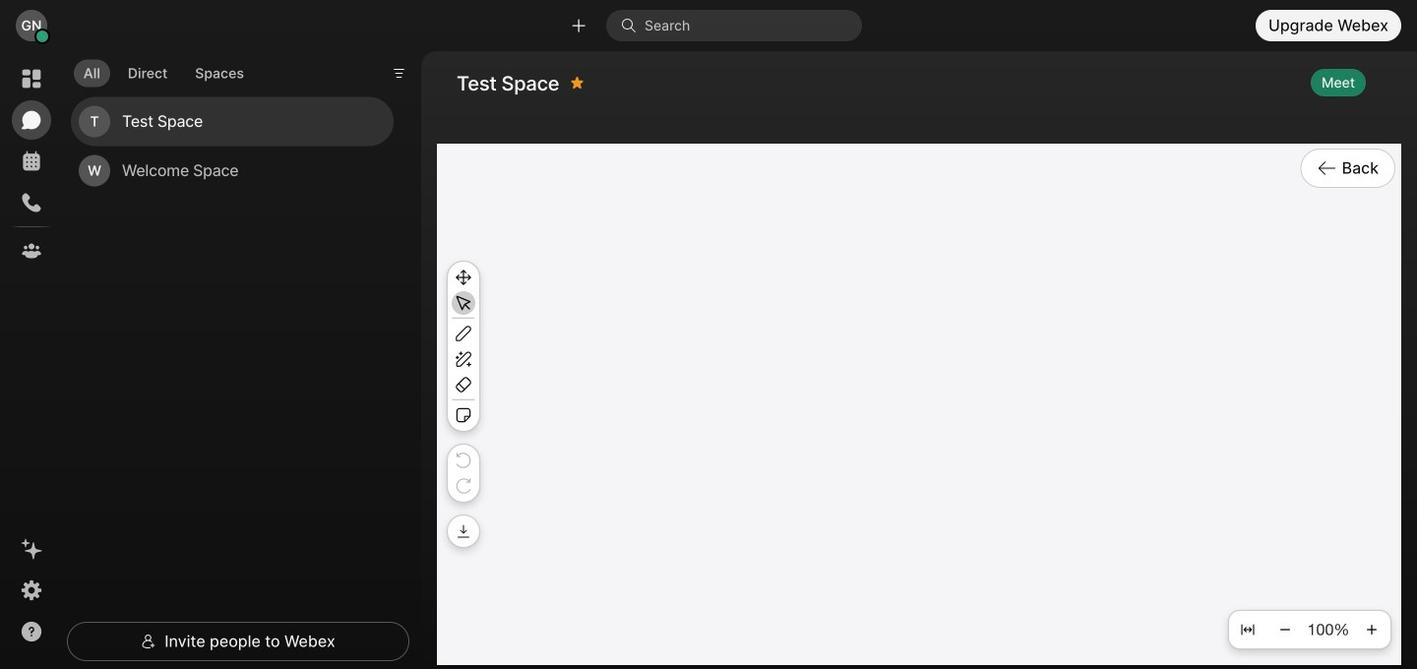 Task type: describe. For each thing, give the bounding box(es) containing it.
test space list item
[[71, 97, 394, 146]]



Task type: locate. For each thing, give the bounding box(es) containing it.
webex tab list
[[12, 59, 51, 271]]

tab list
[[69, 48, 259, 93]]

navigation
[[0, 51, 63, 669]]

welcome space list item
[[71, 146, 394, 196]]



Task type: vqa. For each thing, say whether or not it's contained in the screenshot.
navigation at the left of page
yes



